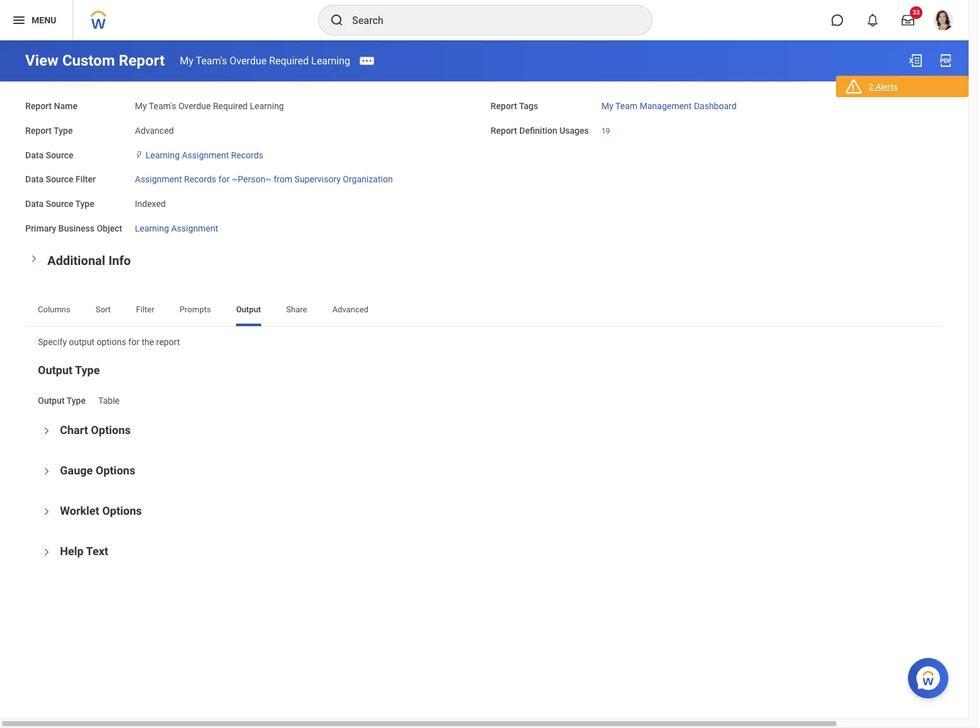 Task type: locate. For each thing, give the bounding box(es) containing it.
notifications large image
[[867, 14, 880, 27]]

report up data source
[[25, 126, 52, 136]]

2 vertical spatial output
[[38, 396, 65, 406]]

profile logan mcneil image
[[934, 10, 954, 33]]

1 vertical spatial my team's overdue required learning
[[135, 101, 284, 111]]

overdue up report name element
[[230, 55, 267, 67]]

33 button
[[895, 6, 923, 34]]

options right worklet
[[102, 505, 142, 518]]

my for my team management dashboard link
[[602, 101, 614, 111]]

table element
[[98, 394, 120, 406]]

1 horizontal spatial filter
[[136, 305, 154, 314]]

2 source from the top
[[46, 174, 73, 185]]

additional info
[[47, 253, 131, 268]]

report
[[119, 52, 165, 69], [25, 101, 52, 111], [491, 101, 518, 111], [25, 126, 52, 136], [491, 126, 518, 136]]

data down report type
[[25, 150, 44, 160]]

chevron down image
[[30, 251, 39, 266], [42, 424, 51, 439], [42, 505, 51, 520]]

view
[[25, 52, 59, 69]]

my team management dashboard link
[[602, 99, 737, 111]]

tags
[[520, 101, 539, 111]]

for left the
[[128, 337, 140, 347]]

records
[[231, 150, 264, 160], [184, 174, 217, 185]]

my for my team's overdue required learning link
[[180, 55, 194, 67]]

advanced right the share
[[333, 305, 369, 314]]

primary business object
[[25, 223, 122, 234]]

assignment
[[182, 150, 229, 160], [135, 174, 182, 185], [171, 223, 218, 234]]

data for data source
[[25, 150, 44, 160]]

view custom report
[[25, 52, 165, 69]]

filter up the data source type
[[76, 174, 96, 185]]

0 horizontal spatial overdue
[[178, 101, 211, 111]]

2 horizontal spatial my
[[602, 101, 614, 111]]

data down data source
[[25, 174, 44, 185]]

0 vertical spatial options
[[91, 424, 131, 437]]

0 horizontal spatial my
[[135, 101, 147, 111]]

0 vertical spatial assignment
[[182, 150, 229, 160]]

chevron down image left worklet
[[42, 505, 51, 520]]

2 vertical spatial options
[[102, 505, 142, 518]]

chevron down image left gauge
[[42, 464, 51, 479]]

team's inside report name element
[[149, 101, 176, 111]]

columns
[[38, 305, 70, 314]]

overdue up the learning assignment records link
[[178, 101, 211, 111]]

source down data source filter
[[46, 199, 73, 209]]

report left tags
[[491, 101, 518, 111]]

records up ~person~
[[231, 150, 264, 160]]

source for filter
[[46, 174, 73, 185]]

filter
[[76, 174, 96, 185], [136, 305, 154, 314]]

3 source from the top
[[46, 199, 73, 209]]

0 horizontal spatial team's
[[149, 101, 176, 111]]

1 vertical spatial source
[[46, 174, 73, 185]]

1 data from the top
[[25, 150, 44, 160]]

filter up the
[[136, 305, 154, 314]]

0 vertical spatial filter
[[76, 174, 96, 185]]

gauge options
[[60, 464, 135, 477]]

2 vertical spatial source
[[46, 199, 73, 209]]

2 alerts
[[870, 82, 898, 92]]

report name element
[[135, 93, 284, 112]]

the
[[142, 337, 154, 347]]

options right gauge
[[96, 464, 135, 477]]

3 data from the top
[[25, 199, 44, 209]]

for left ~person~
[[219, 174, 230, 185]]

data up primary
[[25, 199, 44, 209]]

gauge
[[60, 464, 93, 477]]

report right custom
[[119, 52, 165, 69]]

sort
[[96, 305, 111, 314]]

my left team in the right of the page
[[602, 101, 614, 111]]

data
[[25, 150, 44, 160], [25, 174, 44, 185], [25, 199, 44, 209]]

source up data source filter
[[46, 150, 73, 160]]

output
[[236, 305, 261, 314], [38, 364, 73, 377], [38, 396, 65, 406]]

0 horizontal spatial for
[[128, 337, 140, 347]]

share
[[286, 305, 307, 314]]

1 vertical spatial data
[[25, 174, 44, 185]]

data source type element
[[135, 191, 166, 210]]

report for report definition usages
[[491, 126, 518, 136]]

report definition usages
[[491, 126, 589, 136]]

1 vertical spatial advanced
[[333, 305, 369, 314]]

chart
[[60, 424, 88, 437]]

report down report tags
[[491, 126, 518, 136]]

report
[[156, 337, 180, 347]]

overdue inside report name element
[[178, 101, 211, 111]]

1 horizontal spatial team's
[[196, 55, 227, 67]]

prompts
[[180, 305, 211, 314]]

0 vertical spatial advanced
[[135, 126, 174, 136]]

1 vertical spatial chevron down image
[[42, 545, 51, 560]]

chevron down image left 'chart' on the bottom of page
[[42, 424, 51, 439]]

19
[[602, 127, 611, 136]]

1 source from the top
[[46, 150, 73, 160]]

options
[[91, 424, 131, 437], [96, 464, 135, 477], [102, 505, 142, 518]]

learning down my team's overdue required learning link
[[250, 101, 284, 111]]

0 vertical spatial output type
[[38, 364, 100, 377]]

for
[[219, 174, 230, 185], [128, 337, 140, 347]]

type down "output"
[[75, 364, 100, 377]]

gauge options button
[[60, 464, 135, 477]]

0 vertical spatial required
[[269, 55, 309, 67]]

team's up report name element
[[196, 55, 227, 67]]

menu
[[32, 15, 56, 25]]

chart options button
[[60, 424, 131, 437]]

chart options
[[60, 424, 131, 437]]

required
[[269, 55, 309, 67], [213, 101, 248, 111]]

report for report tags
[[491, 101, 518, 111]]

data source type
[[25, 199, 94, 209]]

2 vertical spatial chevron down image
[[42, 505, 51, 520]]

learning inside learning assignment "link"
[[135, 223, 169, 234]]

advanced up data source image
[[135, 126, 174, 136]]

0 vertical spatial source
[[46, 150, 73, 160]]

1 vertical spatial filter
[[136, 305, 154, 314]]

~person~
[[232, 174, 272, 185]]

data source
[[25, 150, 73, 160]]

2 chevron down image from the top
[[42, 545, 51, 560]]

learning down the indexed
[[135, 223, 169, 234]]

my team's overdue required learning for report name element
[[135, 101, 284, 111]]

overdue for report name element
[[178, 101, 211, 111]]

learning inside report name element
[[250, 101, 284, 111]]

chevron down image left help
[[42, 545, 51, 560]]

1 vertical spatial required
[[213, 101, 248, 111]]

type
[[54, 126, 73, 136], [75, 199, 94, 209], [75, 364, 100, 377], [67, 396, 86, 406]]

learning
[[312, 55, 351, 67], [250, 101, 284, 111], [146, 150, 180, 160], [135, 223, 169, 234]]

0 vertical spatial chevron down image
[[30, 251, 39, 266]]

records down learning assignment records on the left top
[[184, 174, 217, 185]]

1 vertical spatial output
[[38, 364, 73, 377]]

type down name
[[54, 126, 73, 136]]

type up business
[[75, 199, 94, 209]]

source
[[46, 150, 73, 160], [46, 174, 73, 185], [46, 199, 73, 209]]

1 horizontal spatial for
[[219, 174, 230, 185]]

advanced
[[135, 126, 174, 136], [333, 305, 369, 314]]

1 chevron down image from the top
[[42, 464, 51, 479]]

chevron down image down primary
[[30, 251, 39, 266]]

0 horizontal spatial records
[[184, 174, 217, 185]]

1 horizontal spatial required
[[269, 55, 309, 67]]

options
[[97, 337, 126, 347]]

0 vertical spatial chevron down image
[[42, 464, 51, 479]]

0 vertical spatial overdue
[[230, 55, 267, 67]]

team's
[[196, 55, 227, 67], [149, 101, 176, 111]]

1 vertical spatial team's
[[149, 101, 176, 111]]

1 horizontal spatial records
[[231, 150, 264, 160]]

0 vertical spatial data
[[25, 150, 44, 160]]

my inside report name element
[[135, 101, 147, 111]]

filter inside tab list
[[136, 305, 154, 314]]

1 horizontal spatial advanced
[[333, 305, 369, 314]]

learning right data source image
[[146, 150, 180, 160]]

learning inside the learning assignment records link
[[146, 150, 180, 160]]

1 vertical spatial chevron down image
[[42, 424, 51, 439]]

assignment inside "link"
[[171, 223, 218, 234]]

dashboard
[[694, 101, 737, 111]]

1 vertical spatial output type
[[38, 396, 86, 406]]

1 vertical spatial overdue
[[178, 101, 211, 111]]

0 vertical spatial records
[[231, 150, 264, 160]]

chevron down image for gauge options
[[42, 464, 51, 479]]

0 vertical spatial for
[[219, 174, 230, 185]]

source for type
[[46, 199, 73, 209]]

output down specify
[[38, 364, 73, 377]]

data for data source type
[[25, 199, 44, 209]]

team
[[616, 101, 638, 111]]

2 output type from the top
[[38, 396, 86, 406]]

justify image
[[11, 13, 27, 28]]

2 alerts button
[[837, 76, 969, 100]]

report for report type
[[25, 126, 52, 136]]

0 horizontal spatial required
[[213, 101, 248, 111]]

tab list
[[25, 296, 944, 326]]

options for gauge options
[[96, 464, 135, 477]]

indexed
[[135, 199, 166, 209]]

options down table
[[91, 424, 131, 437]]

custom
[[62, 52, 115, 69]]

0 vertical spatial my team's overdue required learning
[[180, 55, 351, 67]]

output left the share
[[236, 305, 261, 314]]

team's up advanced element
[[149, 101, 176, 111]]

2 vertical spatial data
[[25, 199, 44, 209]]

chevron down image
[[42, 464, 51, 479], [42, 545, 51, 560]]

2 vertical spatial assignment
[[171, 223, 218, 234]]

required inside report name element
[[213, 101, 248, 111]]

output type
[[38, 364, 100, 377], [38, 396, 86, 406]]

help text
[[60, 545, 108, 558]]

learning assignment link
[[135, 221, 218, 234]]

worklet
[[60, 505, 99, 518]]

overdue
[[230, 55, 267, 67], [178, 101, 211, 111]]

1 horizontal spatial overdue
[[230, 55, 267, 67]]

2 data from the top
[[25, 174, 44, 185]]

source up the data source type
[[46, 174, 73, 185]]

menu button
[[0, 0, 73, 40]]

alerts
[[876, 82, 898, 92]]

0 vertical spatial team's
[[196, 55, 227, 67]]

output down "output type" button in the left of the page
[[38, 396, 65, 406]]

my team's overdue required learning
[[180, 55, 351, 67], [135, 101, 284, 111]]

worklet options button
[[60, 505, 142, 518]]

my up report name element
[[180, 55, 194, 67]]

1 horizontal spatial my
[[180, 55, 194, 67]]

1 vertical spatial options
[[96, 464, 135, 477]]

tab list containing columns
[[25, 296, 944, 326]]

report up report type
[[25, 101, 52, 111]]

my
[[180, 55, 194, 67], [135, 101, 147, 111], [602, 101, 614, 111]]

output type down "output"
[[38, 364, 100, 377]]

my up advanced element
[[135, 101, 147, 111]]

output type down "output type" button in the left of the page
[[38, 396, 86, 406]]



Task type: describe. For each thing, give the bounding box(es) containing it.
my for report name element
[[135, 101, 147, 111]]

tab list inside view custom report main content
[[25, 296, 944, 326]]

1 vertical spatial records
[[184, 174, 217, 185]]

specify output options for the report
[[38, 337, 180, 347]]

specify
[[38, 337, 67, 347]]

text
[[86, 545, 108, 558]]

object
[[97, 223, 122, 234]]

my team management dashboard
[[602, 101, 737, 111]]

table
[[98, 396, 120, 406]]

business
[[58, 223, 95, 234]]

help
[[60, 545, 84, 558]]

team's for my team's overdue required learning link
[[196, 55, 227, 67]]

exclamation image
[[849, 83, 858, 93]]

management
[[640, 101, 692, 111]]

0 horizontal spatial advanced
[[135, 126, 174, 136]]

definition
[[520, 126, 558, 136]]

learning assignment records
[[146, 150, 264, 160]]

0 horizontal spatial filter
[[76, 174, 96, 185]]

required for my team's overdue required learning link
[[269, 55, 309, 67]]

team's for report name element
[[149, 101, 176, 111]]

primary
[[25, 223, 56, 234]]

chevron down image for additional
[[30, 251, 39, 266]]

report for report name
[[25, 101, 52, 111]]

overdue for my team's overdue required learning link
[[230, 55, 267, 67]]

1 vertical spatial for
[[128, 337, 140, 347]]

info
[[109, 253, 131, 268]]

additional info button
[[47, 253, 131, 268]]

2
[[870, 82, 874, 92]]

options for worklet options
[[102, 505, 142, 518]]

report name
[[25, 101, 78, 111]]

33
[[913, 9, 921, 16]]

usages
[[560, 126, 589, 136]]

additional
[[47, 253, 105, 268]]

assignment records for ~person~ from supervisory organization
[[135, 174, 393, 185]]

workday assistant region
[[909, 654, 954, 699]]

output type group
[[38, 363, 932, 408]]

help text button
[[60, 545, 108, 558]]

type up 'chart' on the bottom of page
[[67, 396, 86, 406]]

organization
[[343, 174, 393, 185]]

name
[[54, 101, 78, 111]]

19 button
[[602, 126, 612, 136]]

learning down search icon
[[312, 55, 351, 67]]

advanced element
[[135, 123, 174, 136]]

report tags
[[491, 101, 539, 111]]

output type button
[[38, 364, 100, 377]]

data source filter
[[25, 174, 96, 185]]

assignment records for ~person~ from supervisory organization link
[[135, 172, 393, 185]]

my team's overdue required learning for my team's overdue required learning link
[[180, 55, 351, 67]]

1 output type from the top
[[38, 364, 100, 377]]

learning assignment
[[135, 223, 218, 234]]

inbox large image
[[902, 14, 915, 27]]

chevron down image for help text
[[42, 545, 51, 560]]

data for data source filter
[[25, 174, 44, 185]]

assignment for learning assignment
[[171, 223, 218, 234]]

Search Workday  search field
[[352, 6, 627, 34]]

supervisory
[[295, 174, 341, 185]]

1 vertical spatial assignment
[[135, 174, 182, 185]]

export to excel image
[[909, 53, 924, 68]]

chevron down image for chart
[[42, 424, 51, 439]]

required for report name element
[[213, 101, 248, 111]]

options for chart options
[[91, 424, 131, 437]]

data source image
[[135, 150, 143, 160]]

output
[[69, 337, 95, 347]]

view printable version (pdf) image
[[939, 53, 954, 68]]

search image
[[330, 13, 345, 28]]

my team's overdue required learning link
[[180, 55, 351, 67]]

from
[[274, 174, 293, 185]]

advanced inside tab list
[[333, 305, 369, 314]]

learning assignment records link
[[146, 147, 264, 160]]

0 vertical spatial output
[[236, 305, 261, 314]]

chevron down image for worklet
[[42, 505, 51, 520]]

assignment for learning assignment records
[[182, 150, 229, 160]]

report type
[[25, 126, 73, 136]]

worklet options
[[60, 505, 142, 518]]

view custom report main content
[[0, 40, 969, 615]]



Task type: vqa. For each thing, say whether or not it's contained in the screenshot.
the bottom Schwab
no



